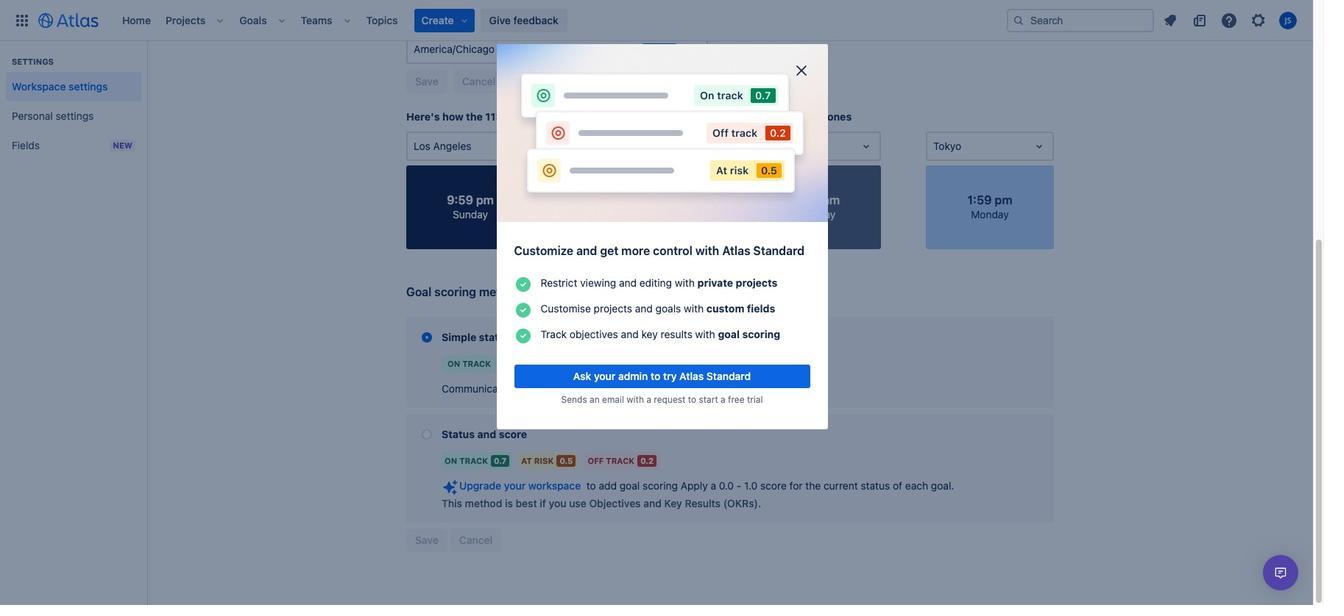 Task type: locate. For each thing, give the bounding box(es) containing it.
with right the email
[[627, 395, 644, 406]]

9:59
[[447, 194, 473, 207]]

9:59 pm sunday
[[447, 194, 494, 221]]

0 horizontal spatial pm
[[476, 194, 494, 207]]

1 vertical spatial scoring
[[742, 328, 780, 341]]

2 monday from the left
[[798, 208, 836, 221]]

standard down 4:59 am monday
[[753, 244, 805, 258]]

2 atlas feature image from the top
[[514, 328, 532, 345]]

11:59pm
[[485, 110, 529, 123]]

how for the
[[442, 110, 463, 123]]

each
[[905, 480, 928, 492]]

1:59 pm monday
[[967, 194, 1012, 221]]

projects up fields
[[736, 277, 778, 289]]

open intercom messenger image
[[1272, 565, 1290, 582]]

status
[[479, 331, 511, 344], [861, 480, 890, 492]]

apply
[[681, 480, 708, 492]]

off track
[[559, 359, 606, 369]]

monday down 12:59
[[625, 208, 662, 221]]

best
[[516, 498, 537, 510]]

settings for personal settings
[[56, 110, 94, 122]]

atlas feature image
[[514, 276, 532, 294]]

0 vertical spatial your
[[594, 370, 616, 383]]

on for on track 0.7
[[445, 456, 457, 466]]

1 horizontal spatial monday
[[798, 208, 836, 221]]

1 horizontal spatial at
[[521, 456, 532, 466]]

2 vertical spatial scoring
[[643, 480, 678, 492]]

0 vertical spatial score
[[499, 428, 527, 441]]

to add goal scoring
[[586, 480, 678, 492]]

a left 0.0
[[711, 480, 716, 492]]

status right simple
[[479, 331, 511, 344]]

status
[[442, 428, 475, 441]]

how for goals
[[510, 383, 530, 395]]

status left of
[[861, 480, 890, 492]]

pm right 9:59
[[476, 194, 494, 207]]

projects down viewing
[[594, 303, 632, 315]]

1 horizontal spatial goal
[[718, 328, 740, 341]]

1 vertical spatial off
[[588, 456, 604, 466]]

goals
[[656, 303, 681, 315], [533, 383, 558, 395]]

atlas up private
[[722, 244, 750, 258]]

0 vertical spatial america/chicago
[[414, 43, 495, 55]]

how up angeles
[[442, 110, 463, 123]]

customize
[[514, 244, 573, 258]]

0 horizontal spatial monday
[[625, 208, 662, 221]]

projects
[[166, 14, 206, 26]]

workspace
[[528, 480, 581, 492]]

0 vertical spatial scoring
[[434, 286, 476, 299]]

1 horizontal spatial standard
[[753, 244, 805, 258]]

1 horizontal spatial the
[[805, 480, 821, 492]]

1 horizontal spatial off
[[588, 456, 604, 466]]

on track
[[448, 359, 491, 369]]

at right on track at the left bottom of page
[[509, 359, 519, 369]]

and inside the apply a 0.0 - 1.0 score for the current status of each goal. this method is best if you use objectives and key results (okrs).
[[643, 498, 662, 510]]

time zone
[[406, 17, 451, 28]]

0 vertical spatial on
[[448, 359, 460, 369]]

0 vertical spatial at
[[509, 359, 519, 369]]

risk down track
[[522, 359, 541, 369]]

atlas feature image
[[514, 302, 532, 319], [514, 328, 532, 345]]

the right for
[[805, 480, 821, 492]]

upgrade
[[459, 480, 501, 492]]

1 vertical spatial -
[[737, 480, 741, 492]]

simple status
[[442, 331, 511, 344]]

1 horizontal spatial score
[[760, 480, 787, 492]]

1 horizontal spatial status
[[861, 480, 890, 492]]

0 horizontal spatial the
[[466, 110, 483, 123]]

standard inside button
[[706, 370, 751, 383]]

0 vertical spatial sunday
[[531, 110, 569, 123]]

1 vertical spatial atlas feature image
[[514, 328, 532, 345]]

viewing
[[580, 277, 616, 289]]

results
[[661, 328, 693, 341]]

0 horizontal spatial how
[[442, 110, 463, 123]]

monday inside 4:59 am monday
[[798, 208, 836, 221]]

results
[[685, 498, 721, 510]]

0 vertical spatial goal
[[718, 328, 740, 341]]

1 horizontal spatial am
[[823, 194, 840, 207]]

with
[[742, 110, 764, 123], [695, 244, 719, 258], [675, 277, 695, 289], [684, 303, 704, 315], [695, 328, 715, 341], [716, 383, 736, 395], [627, 395, 644, 406]]

goal scoring method
[[406, 286, 522, 299]]

monday down "4:59"
[[798, 208, 836, 221]]

workspace settings
[[12, 80, 108, 93]]

0 horizontal spatial sunday
[[453, 208, 488, 221]]

monday down 1:59
[[971, 208, 1009, 221]]

0 horizontal spatial off
[[559, 359, 575, 369]]

sunday inside 9:59 pm sunday
[[453, 208, 488, 221]]

risk for at risk
[[522, 359, 541, 369]]

scoring up key
[[643, 480, 678, 492]]

off up ask
[[559, 359, 575, 369]]

a left request
[[647, 395, 651, 406]]

close banner image
[[792, 62, 810, 79]]

risk left 0.5
[[534, 456, 554, 466]]

1 horizontal spatial -
[[737, 480, 741, 492]]

personal settings link
[[6, 102, 141, 131]]

settings for workspace settings
[[69, 80, 108, 93]]

open image for 4:59 am
[[857, 138, 875, 155]]

0 horizontal spatial to
[[586, 480, 596, 492]]

method
[[479, 286, 522, 299], [465, 498, 502, 510]]

atlas
[[722, 244, 750, 258], [679, 370, 704, 383]]

a inside the apply a 0.0 - 1.0 score for the current status of each goal. this method is best if you use objectives and key results (okrs).
[[711, 480, 716, 492]]

goal down the custom
[[718, 328, 740, 341]]

pm inside 1:59 pm monday
[[995, 194, 1012, 207]]

sunday
[[531, 110, 569, 123], [453, 208, 488, 221]]

monday inside 1:59 pm monday
[[971, 208, 1009, 221]]

to left start
[[688, 395, 696, 406]]

0 vertical spatial standard
[[753, 244, 805, 258]]

0 horizontal spatial at
[[509, 359, 519, 369]]

0 horizontal spatial standard
[[706, 370, 751, 383]]

1 vertical spatial settings
[[56, 110, 94, 122]]

0 vertical spatial goals
[[656, 303, 681, 315]]

your up is
[[504, 480, 526, 492]]

america/chicago right in
[[620, 110, 707, 123]]

america/chicago
[[414, 43, 495, 55], [620, 110, 707, 123]]

1 monday from the left
[[625, 208, 662, 221]]

- inside the apply a 0.0 - 1.0 score for the current status of each goal. this method is best if you use objectives and key results (okrs).
[[737, 480, 741, 492]]

scoring
[[434, 286, 476, 299], [742, 328, 780, 341], [643, 480, 678, 492]]

with right results
[[695, 328, 715, 341]]

1 vertical spatial america/chicago
[[620, 110, 707, 123]]

track up ask
[[577, 359, 606, 369]]

at risk 0.5
[[521, 456, 573, 466]]

1 vertical spatial atlas
[[679, 370, 704, 383]]

on
[[448, 359, 460, 369], [445, 456, 457, 466]]

status inside the apply a 0.0 - 1.0 score for the current status of each goal. this method is best if you use objectives and key results (okrs).
[[861, 480, 890, 492]]

1 vertical spatial sunday
[[453, 208, 488, 221]]

personal
[[12, 110, 53, 122]]

1 vertical spatial your
[[504, 480, 526, 492]]

2 pm from the left
[[995, 194, 1012, 207]]

0 vertical spatial atlas feature image
[[514, 302, 532, 319]]

on for on track
[[448, 359, 460, 369]]

0 vertical spatial risk
[[522, 359, 541, 369]]

track up the upgrade
[[459, 456, 488, 466]]

0 vertical spatial status
[[479, 331, 511, 344]]

custom
[[707, 303, 744, 315]]

1 horizontal spatial to
[[651, 370, 661, 383]]

zone
[[430, 17, 451, 28]]

0 horizontal spatial your
[[504, 480, 526, 492]]

0 vertical spatial settings
[[69, 80, 108, 93]]

workspace settings link
[[6, 72, 141, 102]]

settings up personal settings link on the top
[[69, 80, 108, 93]]

1 vertical spatial goal
[[620, 480, 640, 492]]

new york
[[587, 140, 632, 152]]

atlas paid feature image
[[442, 479, 459, 497]]

- left 1.0
[[737, 480, 741, 492]]

- left open image
[[645, 44, 649, 54]]

method up simple status
[[479, 286, 522, 299]]

pm right 1:59
[[995, 194, 1012, 207]]

0 horizontal spatial atlas
[[679, 370, 704, 383]]

settings down workspace settings link
[[56, 110, 94, 122]]

atlas feature image up at risk
[[514, 328, 532, 345]]

1 vertical spatial projects
[[594, 303, 632, 315]]

0 vertical spatial to
[[651, 370, 661, 383]]

a
[[739, 383, 745, 395], [647, 395, 651, 406], [721, 395, 726, 406], [711, 480, 716, 492]]

on down simple
[[448, 359, 460, 369]]

pm
[[476, 194, 494, 207], [995, 194, 1012, 207]]

1 horizontal spatial your
[[594, 370, 616, 383]]

1 vertical spatial on
[[445, 456, 457, 466]]

method down the upgrade
[[465, 498, 502, 510]]

1 open image from the left
[[511, 138, 528, 155]]

other
[[767, 110, 794, 123]]

pm inside 9:59 pm sunday
[[476, 194, 494, 207]]

this
[[442, 498, 462, 510]]

4 open image from the left
[[1030, 138, 1048, 155]]

monday inside the '12:59 am monday'
[[625, 208, 662, 221]]

0 horizontal spatial goals
[[533, 383, 558, 395]]

customise
[[541, 303, 591, 315]]

communicate
[[442, 383, 507, 395]]

off track 0.2
[[588, 456, 654, 466]]

communicate how goals are tracking towards completion with a simple status.
[[442, 383, 813, 395]]

3 open image from the left
[[857, 138, 875, 155]]

am inside the '12:59 am monday'
[[652, 194, 669, 207]]

topics link
[[362, 8, 402, 32]]

on up 'atlas paid feature' image at the left
[[445, 456, 457, 466]]

track left 0.2
[[606, 456, 635, 466]]

1 vertical spatial risk
[[534, 456, 554, 466]]

scoring right goal
[[434, 286, 476, 299]]

and
[[576, 244, 597, 258], [619, 277, 637, 289], [635, 303, 653, 315], [621, 328, 639, 341], [477, 428, 496, 441], [643, 498, 662, 510]]

2 horizontal spatial monday
[[971, 208, 1009, 221]]

goal right add
[[620, 480, 640, 492]]

atlas feature image down atlas feature icon
[[514, 302, 532, 319]]

0 vertical spatial method
[[479, 286, 522, 299]]

monday
[[625, 208, 662, 221], [798, 208, 836, 221], [971, 208, 1009, 221]]

1 atlas feature image from the top
[[514, 302, 532, 319]]

track for on track 0.7
[[459, 456, 488, 466]]

goals up track objectives and key results with goal scoring
[[656, 303, 681, 315]]

america/chicago down zone
[[414, 43, 495, 55]]

0 horizontal spatial scoring
[[434, 286, 476, 299]]

1 am from the left
[[652, 194, 669, 207]]

group
[[6, 41, 141, 165]]

score up 0.7
[[499, 428, 527, 441]]

1 vertical spatial goals
[[533, 383, 558, 395]]

am inside 4:59 am monday
[[823, 194, 840, 207]]

sunday left cut
[[531, 110, 569, 123]]

0 horizontal spatial am
[[652, 194, 669, 207]]

in
[[608, 110, 617, 123]]

pm for 1:59 pm
[[995, 194, 1012, 207]]

1 vertical spatial how
[[510, 383, 530, 395]]

scoring down fields
[[742, 328, 780, 341]]

how down at risk
[[510, 383, 530, 395]]

1.0
[[744, 480, 758, 492]]

0 horizontal spatial goal
[[620, 480, 640, 492]]

1 vertical spatial to
[[688, 395, 696, 406]]

open image
[[511, 138, 528, 155], [684, 138, 702, 155], [857, 138, 875, 155], [1030, 138, 1048, 155]]

0 vertical spatial -
[[645, 44, 649, 54]]

1 horizontal spatial pm
[[995, 194, 1012, 207]]

0 horizontal spatial score
[[499, 428, 527, 441]]

1 horizontal spatial scoring
[[643, 480, 678, 492]]

0 vertical spatial off
[[559, 359, 575, 369]]

your right ask
[[594, 370, 616, 383]]

at up upgrade your workspace
[[521, 456, 532, 466]]

settings
[[69, 80, 108, 93], [56, 110, 94, 122]]

time
[[406, 17, 428, 28]]

1 pm from the left
[[476, 194, 494, 207]]

-06:00
[[645, 44, 674, 54]]

off up add
[[588, 456, 604, 466]]

at for at risk
[[509, 359, 519, 369]]

standard up free
[[706, 370, 751, 383]]

score left for
[[760, 480, 787, 492]]

3 monday from the left
[[971, 208, 1009, 221]]

track for on track
[[462, 359, 491, 369]]

1 vertical spatial status
[[861, 480, 890, 492]]

here's how the 11:59pm sunday cut off in america/chicago aligns with other time zones
[[406, 110, 852, 123]]

cut
[[572, 110, 588, 123]]

1 vertical spatial method
[[465, 498, 502, 510]]

your inside button
[[594, 370, 616, 383]]

sunday down 9:59
[[453, 208, 488, 221]]

this method is best if you use objectives and key results (okrs). link
[[442, 497, 761, 512]]

1 vertical spatial the
[[805, 480, 821, 492]]

2 am from the left
[[823, 194, 840, 207]]

1 vertical spatial standard
[[706, 370, 751, 383]]

1 vertical spatial at
[[521, 456, 532, 466]]

goals left are at the left bottom
[[533, 383, 558, 395]]

1 horizontal spatial how
[[510, 383, 530, 395]]

track objectives and key results with goal scoring
[[541, 328, 780, 341]]

am right "4:59"
[[823, 194, 840, 207]]

06:00
[[649, 44, 674, 54]]

help image
[[1220, 11, 1238, 29]]

1 horizontal spatial projects
[[736, 277, 778, 289]]

with up private
[[695, 244, 719, 258]]

0 vertical spatial the
[[466, 110, 483, 123]]

ask your admin to try atlas standard button
[[514, 365, 810, 389]]

the left the 11:59pm
[[466, 110, 483, 123]]

1 horizontal spatial america/chicago
[[620, 110, 707, 123]]

projects
[[736, 277, 778, 289], [594, 303, 632, 315]]

your for upgrade
[[504, 480, 526, 492]]

0 vertical spatial projects
[[736, 277, 778, 289]]

to left the try on the bottom of page
[[651, 370, 661, 383]]

banner
[[0, 0, 1313, 41]]

1 vertical spatial score
[[760, 480, 787, 492]]

open image
[[685, 40, 702, 58]]

if
[[540, 498, 546, 510]]

track up communicate
[[462, 359, 491, 369]]

am right 12:59
[[652, 194, 669, 207]]

email
[[602, 395, 624, 406]]

give feedback button
[[480, 8, 567, 32]]

4:59
[[793, 194, 820, 207]]

0 vertical spatial how
[[442, 110, 463, 123]]

2 open image from the left
[[684, 138, 702, 155]]

is
[[505, 498, 513, 510]]

1 horizontal spatial atlas
[[722, 244, 750, 258]]

atlas right the try on the bottom of page
[[679, 370, 704, 383]]

to left add
[[586, 480, 596, 492]]

status.
[[781, 383, 813, 395]]



Task type: describe. For each thing, give the bounding box(es) containing it.
personal settings
[[12, 110, 94, 122]]

you
[[549, 498, 566, 510]]

open image for 9:59 pm
[[511, 138, 528, 155]]

upgrade your workspace link
[[442, 479, 581, 497]]

to inside button
[[651, 370, 661, 383]]

fields
[[747, 303, 775, 315]]

2 horizontal spatial to
[[688, 395, 696, 406]]

towards
[[620, 383, 658, 395]]

give
[[489, 14, 511, 26]]

Search field
[[1007, 8, 1154, 32]]

here's
[[406, 110, 440, 123]]

open image for 1:59 pm
[[1030, 138, 1048, 155]]

workspace
[[12, 80, 66, 93]]

london
[[760, 140, 796, 152]]

track for off track
[[577, 359, 606, 369]]

ask your admin to try atlas standard
[[573, 370, 751, 383]]

simple
[[747, 383, 778, 395]]

completion
[[661, 383, 714, 395]]

an
[[590, 395, 600, 406]]

are
[[561, 383, 576, 395]]

atlas feature image for customise
[[514, 302, 532, 319]]

with right editing
[[675, 277, 695, 289]]

home
[[122, 14, 151, 26]]

0.5
[[560, 456, 573, 466]]

the inside the apply a 0.0 - 1.0 score for the current status of each goal. this method is best if you use objectives and key results (okrs).
[[805, 480, 821, 492]]

use
[[569, 498, 586, 510]]

new
[[587, 140, 608, 152]]

0 horizontal spatial -
[[645, 44, 649, 54]]

12:59 am monday
[[618, 194, 669, 221]]

current
[[824, 480, 858, 492]]

search image
[[1013, 14, 1025, 26]]

settings
[[12, 57, 54, 66]]

0 horizontal spatial status
[[479, 331, 511, 344]]

admin
[[618, 370, 648, 383]]

goals
[[239, 14, 267, 26]]

risk for at risk 0.5
[[534, 456, 554, 466]]

goal
[[406, 286, 432, 299]]

2 vertical spatial to
[[586, 480, 596, 492]]

12:59
[[618, 194, 649, 207]]

method inside the apply a 0.0 - 1.0 score for the current status of each goal. this method is best if you use objectives and key results (okrs).
[[465, 498, 502, 510]]

at risk
[[509, 359, 541, 369]]

for
[[789, 480, 803, 492]]

los
[[414, 140, 430, 152]]

with left other
[[742, 110, 764, 123]]

trial
[[747, 395, 763, 406]]

banner containing home
[[0, 0, 1313, 41]]

customize and get more control with atlas standard
[[514, 244, 805, 258]]

monday for 1:59
[[971, 208, 1009, 221]]

off for off track
[[559, 359, 575, 369]]

atlas feature image for track
[[514, 328, 532, 345]]

group containing workspace settings
[[6, 41, 141, 165]]

start
[[699, 395, 718, 406]]

ask
[[573, 370, 591, 383]]

angeles
[[433, 140, 471, 152]]

status and score
[[442, 428, 527, 441]]

york
[[611, 140, 632, 152]]

give feedback
[[489, 14, 559, 26]]

control
[[653, 244, 693, 258]]

upgrade your workspace
[[459, 480, 581, 492]]

monday for 4:59
[[798, 208, 836, 221]]

a left free
[[721, 395, 726, 406]]

am for 12:59 am
[[652, 194, 669, 207]]

objectives
[[570, 328, 618, 341]]

more
[[621, 244, 650, 258]]

objectives
[[589, 498, 641, 510]]

0.7
[[494, 456, 507, 466]]

sends
[[561, 395, 587, 406]]

key
[[641, 328, 658, 341]]

score inside the apply a 0.0 - 1.0 score for the current status of each goal. this method is best if you use objectives and key results (okrs).
[[760, 480, 787, 492]]

off for off track 0.2
[[588, 456, 604, 466]]

key
[[664, 498, 682, 510]]

a left trial
[[739, 383, 745, 395]]

(okrs).
[[723, 498, 761, 510]]

apply a 0.0 - 1.0 score for the current status of each goal. this method is best if you use objectives and key results (okrs).
[[442, 480, 954, 510]]

teams
[[301, 14, 332, 26]]

restrict viewing and editing with private projects
[[541, 277, 778, 289]]

2 horizontal spatial scoring
[[742, 328, 780, 341]]

tracking
[[579, 383, 617, 395]]

of
[[893, 480, 902, 492]]

tokyo
[[933, 140, 961, 152]]

track for off track 0.2
[[606, 456, 635, 466]]

atlas inside button
[[679, 370, 704, 383]]

home link
[[118, 8, 155, 32]]

your for ask
[[594, 370, 616, 383]]

request
[[654, 395, 686, 406]]

aligns
[[709, 110, 740, 123]]

editing
[[639, 277, 672, 289]]

simple
[[442, 331, 476, 344]]

get
[[600, 244, 619, 258]]

monday for 12:59
[[625, 208, 662, 221]]

off
[[591, 110, 605, 123]]

with left trial
[[716, 383, 736, 395]]

sends an email with a request to start a free trial
[[561, 395, 763, 406]]

new
[[113, 141, 132, 150]]

top element
[[9, 0, 1007, 41]]

add
[[599, 480, 617, 492]]

teams link
[[296, 8, 337, 32]]

1:59
[[967, 194, 992, 207]]

private
[[698, 277, 733, 289]]

restrict
[[541, 277, 577, 289]]

0 vertical spatial atlas
[[722, 244, 750, 258]]

open image for 12:59 am
[[684, 138, 702, 155]]

on track 0.7
[[445, 456, 507, 466]]

fields
[[12, 139, 40, 152]]

pm for 9:59 pm
[[476, 194, 494, 207]]

4:59 am monday
[[793, 194, 840, 221]]

topics
[[366, 14, 398, 26]]

with up results
[[684, 303, 704, 315]]

0 horizontal spatial america/chicago
[[414, 43, 495, 55]]

0 horizontal spatial projects
[[594, 303, 632, 315]]

1 horizontal spatial sunday
[[531, 110, 569, 123]]

0.2
[[640, 456, 654, 466]]

track
[[541, 328, 567, 341]]

am for 4:59 am
[[823, 194, 840, 207]]

at for at risk 0.5
[[521, 456, 532, 466]]

free
[[728, 395, 745, 406]]

1 horizontal spatial goals
[[656, 303, 681, 315]]



Task type: vqa. For each thing, say whether or not it's contained in the screenshot.
a within "Apply a 0.0 - 1.0 score for the current status of each goal. This method is best if you use Objectives and Key Results (OKRs)."
yes



